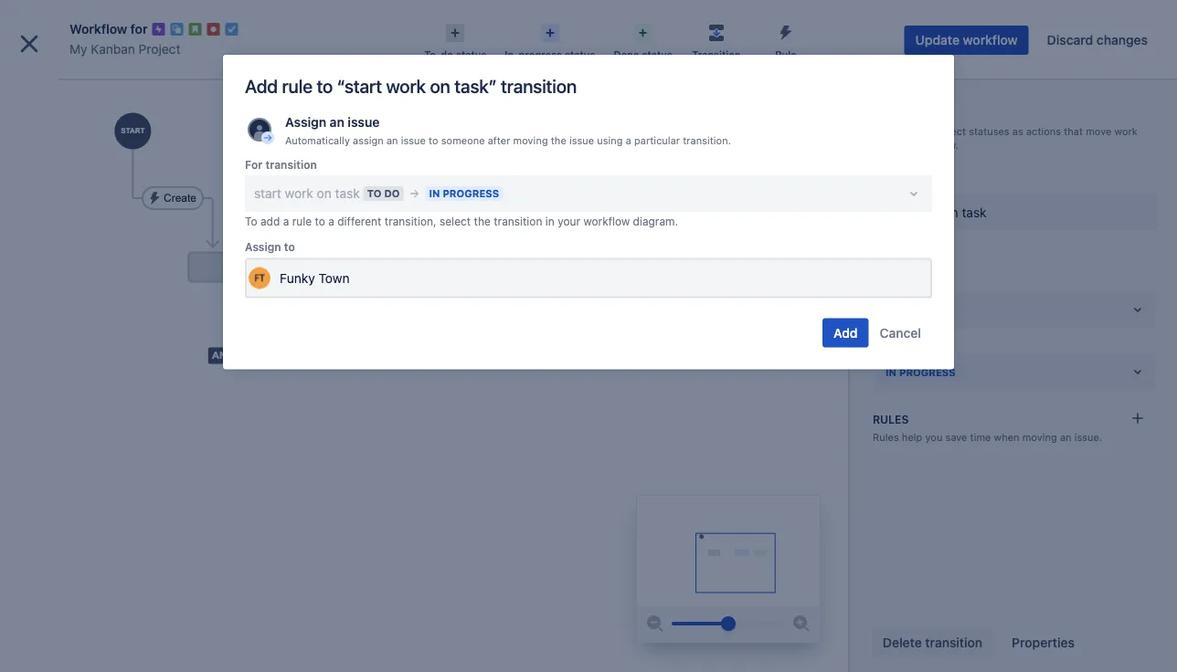 Task type: vqa. For each thing, say whether or not it's contained in the screenshot.
Board
no



Task type: locate. For each thing, give the bounding box(es) containing it.
1 horizontal spatial transition
[[872, 102, 951, 124]]

issue
[[348, 115, 380, 130], [401, 134, 426, 146], [569, 134, 594, 146]]

1 vertical spatial workflow
[[583, 215, 630, 228]]

assign down add
[[245, 241, 281, 254]]

transition
[[692, 49, 741, 61], [872, 102, 951, 124]]

workflow
[[963, 32, 1018, 48], [583, 215, 630, 228]]

to right 'add' button
[[873, 336, 884, 348]]

0 horizontal spatial an
[[330, 115, 344, 130]]

moving inside assign an issue automatically assign an issue to someone after moving the issue using a particular transition.
[[513, 134, 548, 146]]

to
[[245, 215, 257, 228], [887, 304, 902, 316], [873, 336, 884, 348]]

status
[[456, 49, 486, 61], [565, 49, 595, 61], [642, 49, 673, 61], [900, 275, 929, 286], [887, 336, 917, 348]]

2 horizontal spatial an
[[1060, 431, 1072, 443]]

0 vertical spatial an
[[330, 115, 344, 130]]

status for to status
[[887, 336, 917, 348]]

2 open image from the top
[[1127, 361, 1149, 383]]

0 horizontal spatial workflow
[[583, 215, 630, 228]]

through
[[872, 140, 909, 151]]

group
[[15, 177, 190, 370]]

1 horizontal spatial assign
[[285, 115, 326, 130]]

work inside dialog
[[386, 75, 426, 96]]

1 vertical spatial an
[[387, 134, 398, 146]]

rules for rules
[[873, 413, 909, 426]]

transition down create button
[[692, 49, 741, 61]]

an right assign
[[387, 134, 398, 146]]

your right in
[[558, 215, 580, 228]]

properties
[[1012, 636, 1075, 651]]

assign for to
[[245, 241, 281, 254]]

1 horizontal spatial your
[[912, 140, 933, 151]]

0 horizontal spatial to
[[245, 215, 257, 228]]

2 horizontal spatial to
[[887, 304, 902, 316]]

transition inside popup button
[[692, 49, 741, 61]]

status inside popup button
[[642, 49, 673, 61]]

1 horizontal spatial moving
[[1022, 431, 1057, 443]]

moving right the when
[[1022, 431, 1057, 443]]

0 horizontal spatial moving
[[513, 134, 548, 146]]

to left add
[[245, 215, 257, 228]]

kanban
[[91, 42, 135, 57]]

cancel button
[[869, 319, 932, 348]]

assign inside assign an issue automatically assign an issue to someone after moving the issue using a particular transition.
[[285, 115, 326, 130]]

transition up transitions
[[872, 102, 951, 124]]

1 vertical spatial add
[[834, 326, 858, 341]]

open image inside to status element
[[1127, 361, 1149, 383]]

from status element
[[873, 292, 1156, 328]]

funky town image
[[249, 268, 271, 289]]

1 vertical spatial open image
[[1127, 361, 1149, 383]]

a
[[626, 134, 631, 146], [283, 215, 289, 228], [328, 215, 334, 228]]

assign up automatically
[[285, 115, 326, 130]]

update workflow
[[915, 32, 1018, 48]]

0 vertical spatial transition
[[692, 49, 741, 61]]

to left "start
[[317, 75, 333, 96]]

done status
[[614, 49, 673, 61]]

1 open image from the top
[[1127, 299, 1149, 321]]

a left different
[[328, 215, 334, 228]]

open image inside from status element
[[1127, 299, 1149, 321]]

transition dialog
[[0, 0, 1177, 673]]

to for to do
[[887, 304, 902, 316]]

issue up assign
[[348, 115, 380, 130]]

2 horizontal spatial work
[[1114, 125, 1138, 137]]

1 vertical spatial project
[[48, 143, 89, 158]]

move
[[1086, 125, 1112, 137]]

for transition element
[[245, 176, 932, 212]]

start work on task
[[881, 205, 987, 220]]

rule
[[282, 75, 312, 96], [292, 215, 312, 228]]

on left task
[[944, 205, 958, 220]]

0 vertical spatial add
[[245, 75, 278, 96]]

1 horizontal spatial on
[[944, 205, 958, 220]]

add for add rule to "start work on task" transition
[[245, 75, 278, 96]]

rules left help
[[873, 431, 899, 443]]

0 horizontal spatial on
[[430, 75, 450, 96]]

add left to status
[[834, 326, 858, 341]]

moving
[[513, 134, 548, 146], [1022, 431, 1057, 443]]

a right using
[[626, 134, 631, 146]]

delete transition button
[[872, 629, 994, 658]]

progress
[[899, 366, 956, 378]]

jira software image
[[48, 14, 170, 36], [48, 14, 170, 36]]

transition right delete
[[925, 636, 983, 651]]

rule right add
[[292, 215, 312, 228]]

0 vertical spatial open image
[[1127, 299, 1149, 321]]

0 vertical spatial to
[[245, 215, 257, 228]]

the left using
[[551, 134, 566, 146]]

rules up help
[[873, 413, 909, 426]]

save
[[945, 431, 967, 443]]

1 vertical spatial on
[[944, 205, 958, 220]]

1 horizontal spatial the
[[551, 134, 566, 146]]

in-progress status
[[505, 49, 595, 61]]

transition down progress
[[501, 75, 577, 96]]

0 vertical spatial workflow
[[963, 32, 1018, 48]]

0 vertical spatial work
[[386, 75, 426, 96]]

that
[[1064, 125, 1083, 137]]

0 horizontal spatial add
[[245, 75, 278, 96]]

for
[[245, 158, 263, 171]]

rule
[[775, 49, 797, 61]]

1 vertical spatial rules
[[873, 431, 899, 443]]

done
[[614, 49, 639, 61]]

status right progress
[[565, 49, 595, 61]]

1 vertical spatial moving
[[1022, 431, 1057, 443]]

status right 'do'
[[456, 49, 486, 61]]

0 horizontal spatial a
[[283, 215, 289, 228]]

update workflow button
[[904, 26, 1029, 55]]

0 vertical spatial assign
[[285, 115, 326, 130]]

moving right after
[[513, 134, 548, 146]]

status up do
[[900, 275, 929, 286]]

transition
[[501, 75, 577, 96], [266, 158, 317, 171], [494, 215, 542, 228], [925, 636, 983, 651]]

to inside from status element
[[887, 304, 902, 316]]

1 horizontal spatial workflow
[[963, 32, 1018, 48]]

the right select
[[474, 215, 491, 228]]

on down 'do'
[[430, 75, 450, 96]]

0 vertical spatial project
[[139, 42, 180, 57]]

to-
[[424, 49, 441, 61]]

rule up automatically
[[282, 75, 312, 96]]

transition button
[[682, 18, 751, 62]]

transition transitions connect statuses as actions that move work through your flow.
[[872, 102, 1138, 151]]

issue left using
[[569, 134, 594, 146]]

work
[[386, 75, 426, 96], [1114, 125, 1138, 137], [912, 205, 940, 220]]

status up "in"
[[887, 336, 917, 348]]

to do
[[887, 304, 920, 316]]

to left someone at the top
[[429, 134, 438, 146]]

workflow down for transition element
[[583, 215, 630, 228]]

project settings link
[[7, 133, 212, 169]]

to up the funky
[[284, 241, 295, 254]]

1 horizontal spatial project
[[139, 42, 180, 57]]

the
[[551, 134, 566, 146], [474, 215, 491, 228]]

add up for
[[245, 75, 278, 96]]

a right add
[[283, 215, 289, 228]]

my kanban project link
[[69, 38, 180, 60]]

the inside assign an issue automatically assign an issue to someone after moving the issue using a particular transition.
[[551, 134, 566, 146]]

0 vertical spatial your
[[912, 140, 933, 151]]

on
[[430, 75, 450, 96], [944, 205, 958, 220]]

properties button
[[1001, 629, 1086, 658]]

2 horizontal spatial a
[[626, 134, 631, 146]]

add rule to "start work on task" transition dialog
[[223, 55, 954, 370]]

1 horizontal spatial issue
[[401, 134, 426, 146]]

to inside assign an issue automatically assign an issue to someone after moving the issue using a particular transition.
[[429, 134, 438, 146]]

1 horizontal spatial add
[[834, 326, 858, 341]]

1 vertical spatial work
[[1114, 125, 1138, 137]]

add button
[[823, 319, 869, 348]]

0 vertical spatial on
[[430, 75, 450, 96]]

status right done
[[642, 49, 673, 61]]

work down to- on the left
[[386, 75, 426, 96]]

delete transition
[[883, 636, 983, 651]]

workflow for
[[69, 21, 148, 37]]

connect
[[927, 125, 966, 137]]

0 vertical spatial moving
[[513, 134, 548, 146]]

0 horizontal spatial assign
[[245, 241, 281, 254]]

delete
[[883, 636, 922, 651]]

in-progress status button
[[496, 18, 605, 62]]

name
[[872, 172, 904, 185]]

0 horizontal spatial transition
[[692, 49, 741, 61]]

transition,
[[385, 215, 436, 228]]

0 horizontal spatial project
[[48, 143, 89, 158]]

an up automatically
[[330, 115, 344, 130]]

1 vertical spatial assign
[[245, 241, 281, 254]]

add inside button
[[834, 326, 858, 341]]

changes
[[1097, 32, 1148, 48]]

1 horizontal spatial work
[[912, 205, 940, 220]]

0 horizontal spatial work
[[386, 75, 426, 96]]

to left do
[[887, 304, 902, 316]]

to-do status
[[424, 49, 486, 61]]

1 vertical spatial your
[[558, 215, 580, 228]]

0 horizontal spatial your
[[558, 215, 580, 228]]

status for from status
[[900, 275, 929, 286]]

rules help you save time when moving an issue.
[[873, 431, 1102, 443]]

issue right assign
[[401, 134, 426, 146]]

1 rules from the top
[[873, 413, 909, 426]]

transition down automatically
[[266, 158, 317, 171]]

work right start
[[912, 205, 940, 220]]

to for to status
[[873, 336, 884, 348]]

do
[[904, 304, 920, 316]]

project
[[139, 42, 180, 57], [48, 143, 89, 158]]

assign
[[285, 115, 326, 130], [245, 241, 281, 254]]

an left issue.
[[1060, 431, 1072, 443]]

transition inside transition transitions connect statuses as actions that move work through your flow.
[[872, 102, 951, 124]]

project down software
[[48, 143, 89, 158]]

discard changes
[[1047, 32, 1148, 48]]

open image
[[1127, 299, 1149, 321], [1127, 361, 1149, 383]]

0 vertical spatial the
[[551, 134, 566, 146]]

workflow right update
[[963, 32, 1018, 48]]

1 horizontal spatial to
[[873, 336, 884, 348]]

2 vertical spatial to
[[873, 336, 884, 348]]

2 rules from the top
[[873, 431, 899, 443]]

1 vertical spatial transition
[[872, 102, 951, 124]]

open image for from status element at right top
[[1127, 299, 1149, 321]]

work inside transition transitions connect statuses as actions that move work through your flow.
[[1114, 125, 1138, 137]]

0 vertical spatial rules
[[873, 413, 909, 426]]

1 vertical spatial to
[[887, 304, 902, 316]]

you
[[925, 431, 943, 443]]

project inside transition dialog
[[139, 42, 180, 57]]

to status element
[[873, 354, 1156, 390]]

work right move
[[1114, 125, 1138, 137]]

close workflow editor image
[[15, 29, 44, 58]]

rule button
[[751, 18, 821, 62]]

your left flow.
[[912, 140, 933, 151]]

0 horizontal spatial the
[[474, 215, 491, 228]]

to
[[317, 75, 333, 96], [429, 134, 438, 146], [315, 215, 325, 228], [284, 241, 295, 254]]

in progress
[[885, 366, 956, 378]]

you're in the workflow viewfinder, use the arrow keys to move it element
[[637, 496, 820, 606]]

your
[[912, 140, 933, 151], [558, 215, 580, 228]]

project down for
[[139, 42, 180, 57]]

to inside dialog
[[245, 215, 257, 228]]

start
[[881, 205, 908, 220]]

zoom in image
[[790, 613, 812, 635]]



Task type: describe. For each thing, give the bounding box(es) containing it.
settings
[[93, 143, 140, 158]]

task
[[962, 205, 987, 220]]

create button
[[666, 11, 728, 40]]

workflow inside button
[[963, 32, 1018, 48]]

funky town
[[280, 271, 350, 286]]

task"
[[454, 75, 497, 96]]

statuses
[[969, 125, 1010, 137]]

do
[[441, 49, 453, 61]]

2 horizontal spatial issue
[[569, 134, 594, 146]]

my
[[69, 42, 87, 57]]

to-do status button
[[415, 18, 496, 62]]

add rule image
[[1130, 411, 1145, 426]]

1 horizontal spatial a
[[328, 215, 334, 228]]

add
[[260, 215, 280, 228]]

status inside popup button
[[565, 49, 595, 61]]

funky
[[280, 271, 315, 286]]

town
[[319, 271, 350, 286]]

transition.
[[683, 134, 731, 146]]

add for add
[[834, 326, 858, 341]]

transition inside button
[[925, 636, 983, 651]]

project
[[104, 99, 140, 112]]

0 horizontal spatial issue
[[348, 115, 380, 130]]

project inside 'link'
[[48, 143, 89, 158]]

transition for transition transitions connect statuses as actions that move work through your flow.
[[872, 102, 951, 124]]

select
[[440, 215, 471, 228]]

project settings
[[48, 143, 140, 158]]

discard
[[1047, 32, 1093, 48]]

in-
[[505, 49, 519, 61]]

"start
[[337, 75, 382, 96]]

add rule to "start work on task" transition
[[245, 75, 577, 96]]

progress
[[519, 49, 562, 61]]

diagram.
[[633, 215, 678, 228]]

status inside popup button
[[456, 49, 486, 61]]

create
[[677, 17, 717, 32]]

path
[[873, 249, 902, 262]]

1 vertical spatial rule
[[292, 215, 312, 228]]

status for done status
[[642, 49, 673, 61]]

issue.
[[1074, 431, 1102, 443]]

as
[[1012, 125, 1023, 137]]

to add a rule to a different transition, select the transition in your workflow diagram.
[[245, 215, 678, 228]]

transition left in
[[494, 215, 542, 228]]

automatically
[[285, 134, 350, 146]]

different
[[337, 215, 381, 228]]

software
[[55, 99, 101, 112]]

for
[[130, 21, 148, 37]]

workflow inside add rule to "start work on task" transition dialog
[[583, 215, 630, 228]]

from status
[[873, 275, 929, 286]]

create banner
[[0, 0, 1177, 51]]

someone
[[441, 134, 485, 146]]

assign to
[[245, 241, 295, 254]]

open image for to status element
[[1127, 361, 1149, 383]]

for transition
[[245, 158, 317, 171]]

a inside assign an issue automatically assign an issue to someone after moving the issue using a particular transition.
[[626, 134, 631, 146]]

in
[[885, 366, 897, 378]]

help
[[902, 431, 922, 443]]

after
[[488, 134, 510, 146]]

Zoom level range field
[[672, 606, 785, 642]]

your inside add rule to "start work on task" transition dialog
[[558, 215, 580, 228]]

discard changes button
[[1036, 26, 1159, 55]]

time
[[970, 431, 991, 443]]

2 vertical spatial work
[[912, 205, 940, 220]]

Search field
[[830, 11, 1013, 40]]

assign for an
[[285, 115, 326, 130]]

particular
[[634, 134, 680, 146]]

zoom out image
[[644, 613, 666, 635]]

to for to add a rule to a different transition, select the transition in your workflow diagram.
[[245, 215, 257, 228]]

primary element
[[11, 0, 830, 51]]

in
[[545, 215, 555, 228]]

1 vertical spatial the
[[474, 215, 491, 228]]

software project
[[55, 99, 140, 112]]

your inside transition transitions connect statuses as actions that move work through your flow.
[[912, 140, 933, 151]]

from
[[873, 275, 897, 286]]

rules for rules help you save time when moving an issue.
[[873, 431, 899, 443]]

using
[[597, 134, 623, 146]]

assign an issue automatically assign an issue to someone after moving the issue using a particular transition.
[[285, 115, 731, 146]]

cancel
[[880, 326, 921, 341]]

moving inside transition dialog
[[1022, 431, 1057, 443]]

transition for transition
[[692, 49, 741, 61]]

0 vertical spatial rule
[[282, 75, 312, 96]]

actions
[[1026, 125, 1061, 137]]

workflow
[[69, 21, 127, 37]]

update
[[915, 32, 960, 48]]

done status button
[[605, 18, 682, 62]]

assign
[[353, 134, 384, 146]]

flow.
[[936, 140, 958, 151]]

1 horizontal spatial an
[[387, 134, 398, 146]]

my kanban project
[[69, 42, 180, 57]]

when
[[994, 431, 1019, 443]]

2 vertical spatial an
[[1060, 431, 1072, 443]]

to left different
[[315, 215, 325, 228]]

transitions
[[872, 125, 924, 137]]

to status
[[873, 336, 917, 348]]



